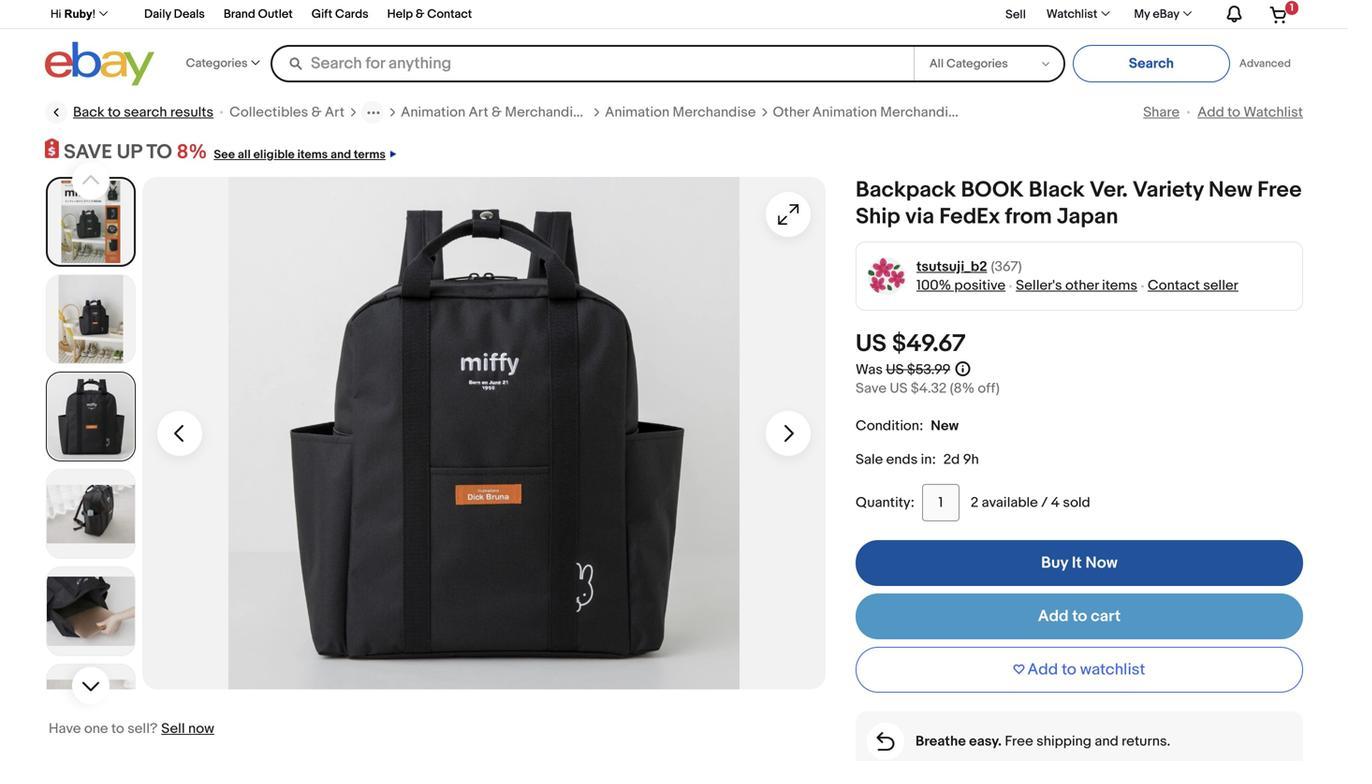 Task type: locate. For each thing, give the bounding box(es) containing it.
merchandise up backpack
[[881, 104, 964, 121]]

1 merchandise from the left
[[505, 104, 589, 121]]

0 horizontal spatial watchlist
[[1047, 7, 1098, 22]]

add inside add to watchlist button
[[1028, 661, 1059, 680]]

1 horizontal spatial contact
[[1148, 277, 1201, 294]]

1 vertical spatial and
[[1095, 734, 1119, 750]]

items right eligible
[[298, 148, 328, 162]]

collectibles & art
[[230, 104, 345, 121]]

collectibles
[[230, 104, 308, 121]]

categories
[[186, 56, 248, 71]]

1 vertical spatial new
[[931, 418, 959, 435]]

have one to sell? sell now
[[49, 721, 214, 738]]

help & contact
[[387, 7, 472, 22]]

picture 2 of 11 image
[[47, 275, 135, 364]]

ebay home image
[[45, 41, 155, 86]]

items right other at the top
[[1103, 277, 1138, 294]]

terms
[[354, 148, 386, 162]]

other animation merchandise
[[773, 104, 964, 121]]

my ebay link
[[1124, 3, 1201, 26]]

buy it now link
[[856, 541, 1304, 587]]

art
[[325, 104, 345, 121], [469, 104, 489, 121]]

sell left now
[[161, 721, 185, 738]]

banner
[[40, 0, 1304, 91]]

1 horizontal spatial free
[[1258, 177, 1303, 204]]

1 vertical spatial items
[[1103, 277, 1138, 294]]

sold
[[1064, 495, 1091, 512]]

new inside condition: new
[[931, 418, 959, 435]]

to
[[108, 104, 121, 121], [1228, 104, 1241, 121], [1073, 607, 1088, 627], [1062, 661, 1077, 680], [111, 721, 124, 738]]

1 horizontal spatial art
[[469, 104, 489, 121]]

picture 4 of 11 image
[[47, 470, 135, 558]]

to right back
[[108, 104, 121, 121]]

share button
[[1144, 104, 1180, 121]]

watchlist inside account navigation
[[1047, 7, 1098, 22]]

0 vertical spatial and
[[331, 148, 351, 162]]

in:
[[921, 452, 937, 469]]

contact left seller
[[1148, 277, 1201, 294]]

picture 5 of 11 image
[[47, 568, 135, 656]]

0 horizontal spatial items
[[298, 148, 328, 162]]

add for add to watchlist
[[1028, 661, 1059, 680]]

us down was us $53.99
[[890, 380, 908, 397]]

and
[[331, 148, 351, 162], [1095, 734, 1119, 750]]

2 vertical spatial add
[[1028, 661, 1059, 680]]

backpack book black ver. variety new free ship via fedex from japan - picture 3 of 11 image
[[142, 177, 826, 690]]

1 animation from the left
[[401, 104, 466, 121]]

to for watchlist
[[1228, 104, 1241, 121]]

0 vertical spatial sell
[[1006, 7, 1027, 22]]

animation merchandise link
[[605, 103, 756, 122]]

see all eligible items and terms
[[214, 148, 386, 162]]

0 horizontal spatial free
[[1005, 734, 1034, 750]]

book
[[962, 177, 1024, 204]]

1 art from the left
[[325, 104, 345, 121]]

2 animation from the left
[[605, 104, 670, 121]]

and left returns.
[[1095, 734, 1119, 750]]

0 horizontal spatial &
[[312, 104, 322, 121]]

free
[[1258, 177, 1303, 204], [1005, 734, 1034, 750]]

(367)
[[992, 259, 1023, 275]]

backpack
[[856, 177, 957, 204]]

& inside "link"
[[416, 7, 425, 22]]

2 horizontal spatial merchandise
[[881, 104, 964, 121]]

to inside "link"
[[1073, 607, 1088, 627]]

1 horizontal spatial sell
[[1006, 7, 1027, 22]]

add to cart link
[[856, 594, 1304, 640]]

1 vertical spatial contact
[[1148, 277, 1201, 294]]

daily deals link
[[144, 4, 205, 26]]

advanced
[[1240, 57, 1292, 70]]

free down add to watchlist link on the top right of the page
[[1258, 177, 1303, 204]]

& for help
[[416, 7, 425, 22]]

buy
[[1042, 554, 1069, 573]]

new right variety
[[1209, 177, 1253, 204]]

0 vertical spatial watchlist
[[1047, 7, 1098, 22]]

add inside "add to cart" "link"
[[1039, 607, 1069, 627]]

1 horizontal spatial animation
[[605, 104, 670, 121]]

ruby
[[64, 7, 92, 20]]

gift
[[312, 7, 333, 22]]

help
[[387, 7, 413, 22]]

0 vertical spatial add
[[1198, 104, 1225, 121]]

daily
[[144, 7, 171, 22]]

4
[[1052, 495, 1060, 512]]

add to watchlist
[[1198, 104, 1304, 121]]

ends
[[887, 452, 918, 469]]

add to watchlist button
[[856, 647, 1304, 693]]

0 horizontal spatial and
[[331, 148, 351, 162]]

us right was
[[887, 362, 904, 378]]

to left watchlist
[[1062, 661, 1077, 680]]

picture 3 of 11 image
[[47, 373, 135, 461]]

tsutsuji_b2 image
[[868, 257, 906, 296]]

to down advanced link
[[1228, 104, 1241, 121]]

1 vertical spatial free
[[1005, 734, 1034, 750]]

1 vertical spatial sell
[[161, 721, 185, 738]]

contact right help
[[427, 7, 472, 22]]

help & contact link
[[387, 4, 472, 26]]

add for add to cart
[[1039, 607, 1069, 627]]

!
[[92, 7, 96, 20]]

ebay
[[1153, 7, 1180, 22]]

up
[[117, 140, 142, 164]]

1 vertical spatial watchlist
[[1244, 104, 1304, 121]]

add
[[1198, 104, 1225, 121], [1039, 607, 1069, 627], [1028, 661, 1059, 680]]

black
[[1029, 177, 1085, 204]]

contact
[[427, 7, 472, 22], [1148, 277, 1201, 294]]

1 horizontal spatial &
[[416, 7, 425, 22]]

0 vertical spatial free
[[1258, 177, 1303, 204]]

/
[[1042, 495, 1049, 512]]

1 vertical spatial us
[[887, 362, 904, 378]]

tsutsuji_b2 (367)
[[917, 259, 1023, 275]]

0 vertical spatial contact
[[427, 7, 472, 22]]

1 horizontal spatial watchlist
[[1244, 104, 1304, 121]]

add right share
[[1198, 104, 1225, 121]]

1 horizontal spatial and
[[1095, 734, 1119, 750]]

account navigation
[[40, 0, 1304, 29]]

to inside button
[[1062, 661, 1077, 680]]

0 vertical spatial new
[[1209, 177, 1253, 204]]

add down "add to cart" "link" at the bottom
[[1028, 661, 1059, 680]]

1 horizontal spatial merchandise
[[673, 104, 756, 121]]

my ebay
[[1135, 7, 1180, 22]]

0 horizontal spatial sell
[[161, 721, 185, 738]]

2d
[[944, 452, 960, 469]]

watchlist
[[1081, 661, 1146, 680]]

(8%
[[950, 380, 975, 397]]

animation art & merchandise link
[[401, 103, 589, 122]]

0 horizontal spatial art
[[325, 104, 345, 121]]

1 vertical spatial add
[[1039, 607, 1069, 627]]

0 horizontal spatial animation
[[401, 104, 466, 121]]

shipping
[[1037, 734, 1092, 750]]

add left cart
[[1039, 607, 1069, 627]]

0 horizontal spatial new
[[931, 418, 959, 435]]

hi ruby !
[[51, 7, 96, 20]]

backpack book black ver. variety new free ship via fedex from japan
[[856, 177, 1303, 231]]

1
[[1291, 2, 1294, 14]]

new up 2d
[[931, 418, 959, 435]]

100% positive link
[[917, 277, 1006, 294]]

us up was
[[856, 330, 887, 359]]

one
[[84, 721, 108, 738]]

ship
[[856, 204, 901, 231]]

0 vertical spatial items
[[298, 148, 328, 162]]

2 horizontal spatial animation
[[813, 104, 878, 121]]

sell?
[[128, 721, 158, 738]]

watchlist right sell link
[[1047, 7, 1098, 22]]

and left terms
[[331, 148, 351, 162]]

to
[[146, 140, 172, 164]]

brand outlet link
[[224, 4, 293, 26]]

seller's other items
[[1016, 277, 1138, 294]]

with details__icon image
[[877, 733, 895, 751]]

free right easy.
[[1005, 734, 1034, 750]]

$53.99
[[908, 362, 951, 378]]

sell left the watchlist link
[[1006, 7, 1027, 22]]

sale
[[856, 452, 884, 469]]

contact seller link
[[1148, 277, 1239, 294]]

watchlist down advanced
[[1244, 104, 1304, 121]]

was us $53.99
[[856, 362, 951, 378]]

to left cart
[[1073, 607, 1088, 627]]

Search for anything text field
[[274, 47, 910, 81]]

new
[[1209, 177, 1253, 204], [931, 418, 959, 435]]

to right 'one'
[[111, 721, 124, 738]]

japan
[[1058, 204, 1119, 231]]

0 horizontal spatial merchandise
[[505, 104, 589, 121]]

0 horizontal spatial contact
[[427, 7, 472, 22]]

None submit
[[1073, 45, 1231, 82]]

2 vertical spatial us
[[890, 380, 908, 397]]

merchandise down search for anything text box
[[505, 104, 589, 121]]

new inside backpack book black ver. variety new free ship via fedex from japan
[[1209, 177, 1253, 204]]

1 horizontal spatial new
[[1209, 177, 1253, 204]]

merchandise left other
[[673, 104, 756, 121]]



Task type: vqa. For each thing, say whether or not it's contained in the screenshot.
via
yes



Task type: describe. For each thing, give the bounding box(es) containing it.
sale ends in: 2d 9h
[[856, 452, 980, 469]]

banner containing daily deals
[[40, 0, 1304, 91]]

9h
[[964, 452, 980, 469]]

see all eligible items and terms link
[[207, 140, 396, 164]]

fedex
[[940, 204, 1001, 231]]

Quantity: text field
[[923, 484, 960, 522]]

save us $4.32 (8% off)
[[856, 380, 1000, 397]]

other
[[773, 104, 810, 121]]

from
[[1006, 204, 1053, 231]]

eligible
[[253, 148, 295, 162]]

seller
[[1204, 277, 1239, 294]]

2 available / 4 sold
[[971, 495, 1091, 512]]

buy it now
[[1042, 554, 1118, 573]]

available
[[982, 495, 1039, 512]]

collectibles & art link
[[230, 103, 345, 122]]

brand
[[224, 7, 255, 22]]

1 link
[[1259, 0, 1301, 27]]

gift cards
[[312, 7, 369, 22]]

notifications image
[[1223, 5, 1245, 23]]

100% positive
[[917, 277, 1006, 294]]

positive
[[955, 277, 1006, 294]]

2 horizontal spatial &
[[492, 104, 502, 121]]

search
[[124, 104, 167, 121]]

2 art from the left
[[469, 104, 489, 121]]

condition: new
[[856, 418, 959, 435]]

to for cart
[[1073, 607, 1088, 627]]

hi
[[51, 7, 61, 20]]

it
[[1073, 554, 1083, 573]]

0 vertical spatial us
[[856, 330, 887, 359]]

$4.32
[[911, 380, 947, 397]]

3 animation from the left
[[813, 104, 878, 121]]

see
[[214, 148, 235, 162]]

deals
[[174, 7, 205, 22]]

other animation merchandise link
[[773, 103, 964, 122]]

quantity:
[[856, 495, 915, 512]]

watchlist link
[[1037, 3, 1119, 26]]

via
[[906, 204, 935, 231]]

animation for animation art & merchandise
[[401, 104, 466, 121]]

now
[[188, 721, 214, 738]]

cards
[[335, 7, 369, 22]]

condition:
[[856, 418, 924, 435]]

animation art & merchandise
[[401, 104, 589, 121]]

to for search
[[108, 104, 121, 121]]

results
[[170, 104, 214, 121]]

gift cards link
[[312, 4, 369, 26]]

3 merchandise from the left
[[881, 104, 964, 121]]

8%
[[177, 140, 207, 164]]

us $49.67
[[856, 330, 966, 359]]

add to watchlist link
[[1198, 104, 1304, 121]]

cart
[[1091, 607, 1121, 627]]

seller's other items link
[[1016, 277, 1138, 294]]

and for terms
[[331, 148, 351, 162]]

seller's
[[1016, 277, 1063, 294]]

to for watchlist
[[1062, 661, 1077, 680]]

add to cart
[[1039, 607, 1121, 627]]

was
[[856, 362, 883, 378]]

save
[[64, 140, 112, 164]]

tsutsuji_b2 link
[[917, 258, 988, 276]]

daily deals
[[144, 7, 205, 22]]

contact inside "link"
[[427, 7, 472, 22]]

picture 1 of 11 image
[[48, 179, 134, 265]]

add to watchlist
[[1028, 661, 1146, 680]]

us for save
[[890, 380, 908, 397]]

categories button
[[186, 44, 260, 84]]

100%
[[917, 277, 952, 294]]

sell inside account navigation
[[1006, 7, 1027, 22]]

outlet
[[258, 7, 293, 22]]

2 merchandise from the left
[[673, 104, 756, 121]]

save up to 8%
[[64, 140, 207, 164]]

all
[[238, 148, 251, 162]]

my
[[1135, 7, 1151, 22]]

1 horizontal spatial items
[[1103, 277, 1138, 294]]

returns.
[[1122, 734, 1171, 750]]

sell link
[[998, 7, 1035, 22]]

sell now link
[[161, 721, 214, 738]]

$49.67
[[893, 330, 966, 359]]

breathe
[[916, 734, 967, 750]]

us for was
[[887, 362, 904, 378]]

back to search results link
[[45, 101, 214, 124]]

& for collectibles
[[312, 104, 322, 121]]

tsutsuji_b2
[[917, 259, 988, 275]]

2
[[971, 495, 979, 512]]

animation for animation merchandise
[[605, 104, 670, 121]]

and for returns.
[[1095, 734, 1119, 750]]

now
[[1086, 554, 1118, 573]]

have
[[49, 721, 81, 738]]

breathe easy. free shipping and returns.
[[916, 734, 1171, 750]]

easy.
[[970, 734, 1002, 750]]

back
[[73, 104, 105, 121]]

other
[[1066, 277, 1100, 294]]

add for add to watchlist
[[1198, 104, 1225, 121]]

advanced link
[[1231, 45, 1301, 82]]

free inside backpack book black ver. variety new free ship via fedex from japan
[[1258, 177, 1303, 204]]

brand outlet
[[224, 7, 293, 22]]



